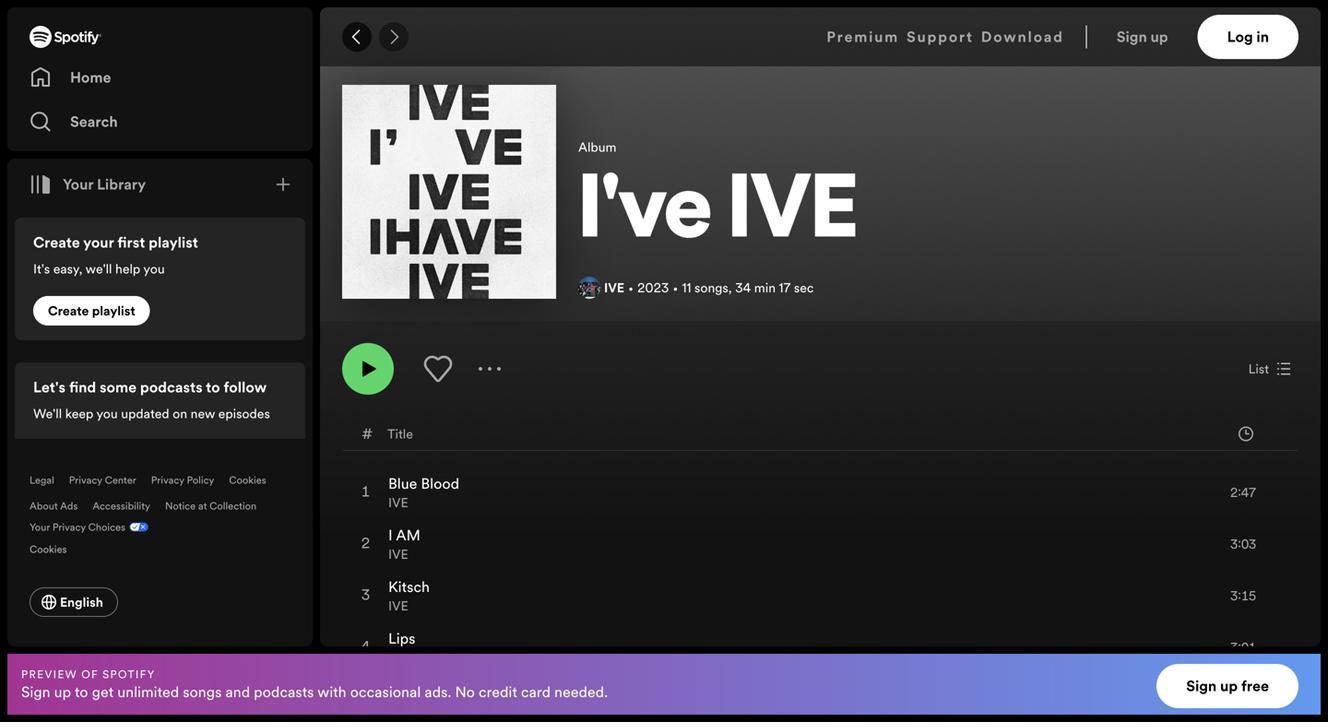 Task type: describe. For each thing, give the bounding box(es) containing it.
home link
[[30, 59, 291, 96]]

create your first playlist it's easy, we'll help you
[[33, 232, 198, 278]]

playlist inside create your first playlist it's easy, we'll help you
[[149, 232, 198, 253]]

ive up '17'
[[728, 170, 859, 259]]

accessibility
[[93, 499, 150, 513]]

to inside preview of spotify sign up to get unlimited songs and podcasts with occasional ads. no credit card needed.
[[75, 682, 88, 702]]

english button
[[30, 588, 118, 617]]

sign inside preview of spotify sign up to get unlimited songs and podcasts with occasional ads. no credit card needed.
[[21, 682, 50, 702]]

1 vertical spatial cookies link
[[30, 538, 82, 558]]

up inside preview of spotify sign up to get unlimited songs and podcasts with occasional ads. no credit card needed.
[[54, 682, 71, 702]]

3:03
[[1231, 536, 1256, 553]]

download button
[[981, 15, 1064, 59]]

your library
[[63, 174, 146, 195]]

songs inside preview of spotify sign up to get unlimited songs and podcasts with occasional ads. no credit card needed.
[[183, 682, 222, 702]]

your privacy choices
[[30, 520, 126, 534]]

blue blood ive
[[388, 474, 460, 512]]

duration image
[[1239, 427, 1254, 441]]

sign up free button
[[1157, 664, 1299, 709]]

notice at collection
[[165, 499, 257, 513]]

1 horizontal spatial cookies
[[229, 473, 266, 487]]

kitsch link
[[388, 577, 430, 597]]

11
[[682, 279, 691, 297]]

up for sign up
[[1151, 27, 1169, 47]]

privacy policy
[[151, 473, 214, 487]]

3:01
[[1231, 639, 1256, 656]]

premium support download
[[827, 27, 1064, 47]]

create playlist
[[48, 302, 135, 320]]

kitsch ive
[[388, 577, 430, 615]]

easy,
[[53, 260, 83, 278]]

34
[[735, 279, 751, 297]]

lips
[[388, 629, 416, 649]]

we'll
[[33, 405, 62, 423]]

log in button
[[1198, 15, 1299, 59]]

0 vertical spatial songs
[[695, 279, 729, 297]]

sign for sign up free
[[1187, 676, 1217, 697]]

2:47
[[1231, 484, 1256, 501]]

english
[[60, 594, 103, 611]]

i've ive
[[578, 170, 859, 259]]

premium
[[827, 27, 900, 47]]

main element
[[7, 7, 313, 647]]

lips link
[[388, 629, 416, 649]]

on
[[173, 405, 187, 423]]

0 vertical spatial cookies link
[[229, 473, 266, 487]]

about ads link
[[30, 499, 78, 513]]

ive link for i am
[[388, 546, 408, 563]]

create playlist button
[[33, 296, 150, 326]]

it's
[[33, 260, 50, 278]]

title
[[387, 425, 413, 443]]

legal link
[[30, 473, 54, 487]]

choices
[[88, 520, 126, 534]]

duration element
[[1239, 427, 1254, 441]]

i've
[[578, 170, 712, 259]]

unlimited
[[117, 682, 179, 702]]

blood
[[421, 474, 460, 494]]

episodes
[[218, 405, 270, 423]]

home
[[70, 67, 111, 88]]

you for first
[[143, 260, 165, 278]]

album
[[578, 138, 617, 156]]

blue
[[388, 474, 417, 494]]

search link
[[30, 103, 291, 140]]

preview of spotify sign up to get unlimited songs and podcasts with occasional ads. no credit card needed.
[[21, 667, 608, 702]]

0 horizontal spatial cookies
[[30, 542, 67, 556]]

notice at collection link
[[165, 499, 257, 513]]

min
[[754, 279, 776, 297]]

occasional
[[350, 682, 421, 702]]

up for sign up free
[[1220, 676, 1238, 697]]

spotify image
[[30, 26, 101, 48]]

let's find some podcasts to follow we'll keep you updated on new episodes
[[33, 377, 270, 423]]

2:47 cell
[[1188, 468, 1282, 518]]

we'll
[[85, 260, 112, 278]]

library
[[97, 174, 146, 195]]

ive inside kitsch ive
[[388, 597, 408, 615]]

sign up free
[[1187, 676, 1269, 697]]

your
[[83, 232, 114, 253]]

17
[[779, 279, 791, 297]]

i've ive grid
[[321, 417, 1320, 722]]

ive link right ive icon
[[604, 279, 625, 297]]

find
[[69, 377, 96, 398]]



Task type: locate. For each thing, give the bounding box(es) containing it.
download
[[981, 27, 1064, 47]]

to left get
[[75, 682, 88, 702]]

1 horizontal spatial podcasts
[[254, 682, 314, 702]]

your for your library
[[63, 174, 93, 195]]

ive up kitsch link
[[388, 546, 408, 563]]

follow
[[224, 377, 267, 398]]

create up easy, at the left
[[33, 232, 80, 253]]

podcasts inside preview of spotify sign up to get unlimited songs and podcasts with occasional ads. no credit card needed.
[[254, 682, 314, 702]]

about
[[30, 499, 58, 513]]

card
[[521, 682, 551, 702]]

policy
[[187, 473, 214, 487]]

sec
[[794, 279, 814, 297]]

songs right 11
[[695, 279, 729, 297]]

first
[[117, 232, 145, 253]]

california consumer privacy act (ccpa) opt-out icon image
[[126, 520, 149, 538]]

List button
[[1241, 354, 1299, 384]]

support
[[907, 27, 974, 47]]

0 horizontal spatial sign
[[21, 682, 50, 702]]

i
[[388, 525, 393, 546]]

to up new
[[206, 377, 220, 398]]

privacy for privacy center
[[69, 473, 102, 487]]

1 vertical spatial create
[[48, 302, 89, 320]]

ive up i am link
[[388, 494, 408, 512]]

your for your privacy choices
[[30, 520, 50, 534]]

privacy center link
[[69, 473, 136, 487]]

1 vertical spatial playlist
[[92, 302, 135, 320]]

ive link up i am link
[[388, 494, 408, 512]]

2 horizontal spatial sign
[[1187, 676, 1217, 697]]

get
[[92, 682, 114, 702]]

1 vertical spatial songs
[[183, 682, 222, 702]]

1 horizontal spatial you
[[143, 260, 165, 278]]

0 horizontal spatial your
[[30, 520, 50, 534]]

2 horizontal spatial up
[[1220, 676, 1238, 697]]

privacy center
[[69, 473, 136, 487]]

0 horizontal spatial podcasts
[[140, 377, 203, 398]]

center
[[105, 473, 136, 487]]

ive link for blue blood
[[388, 494, 408, 512]]

your inside button
[[63, 174, 93, 195]]

privacy
[[69, 473, 102, 487], [151, 473, 184, 487], [52, 520, 86, 534]]

playlist down help
[[92, 302, 135, 320]]

at
[[198, 499, 207, 513]]

songs left and
[[183, 682, 222, 702]]

ads
[[60, 499, 78, 513]]

1 horizontal spatial cookies link
[[229, 473, 266, 487]]

0 horizontal spatial songs
[[183, 682, 222, 702]]

1 horizontal spatial your
[[63, 174, 93, 195]]

up
[[1151, 27, 1169, 47], [1220, 676, 1238, 697], [54, 682, 71, 702]]

no
[[455, 682, 475, 702]]

privacy up notice
[[151, 473, 184, 487]]

you
[[143, 260, 165, 278], [96, 405, 118, 423]]

credit
[[479, 682, 517, 702]]

0 vertical spatial create
[[33, 232, 80, 253]]

log in
[[1228, 27, 1269, 47]]

privacy for privacy policy
[[151, 473, 184, 487]]

create down easy, at the left
[[48, 302, 89, 320]]

your down about
[[30, 520, 50, 534]]

preview
[[21, 667, 77, 682]]

about ads
[[30, 499, 78, 513]]

1 horizontal spatial up
[[1151, 27, 1169, 47]]

0 horizontal spatial cookies link
[[30, 538, 82, 558]]

search
[[70, 112, 118, 132]]

create inside create your first playlist it's easy, we'll help you
[[33, 232, 80, 253]]

create for playlist
[[48, 302, 89, 320]]

0 vertical spatial your
[[63, 174, 93, 195]]

ads.
[[425, 682, 452, 702]]

podcasts up on
[[140, 377, 203, 398]]

cookies link up collection
[[229, 473, 266, 487]]

privacy up ads
[[69, 473, 102, 487]]

log
[[1228, 27, 1253, 47]]

podcasts right and
[[254, 682, 314, 702]]

free
[[1242, 676, 1269, 697]]

up inside button
[[1151, 27, 1169, 47]]

to
[[206, 377, 220, 398], [75, 682, 88, 702]]

create for your
[[33, 232, 80, 253]]

collection
[[210, 499, 257, 513]]

updated
[[121, 405, 169, 423]]

you inside create your first playlist it's easy, we'll help you
[[143, 260, 165, 278]]

your library button
[[22, 166, 153, 203]]

sign
[[1117, 27, 1147, 47], [1187, 676, 1217, 697], [21, 682, 50, 702]]

1 vertical spatial to
[[75, 682, 88, 702]]

i've ive image
[[342, 85, 556, 299]]

kitsch
[[388, 577, 430, 597]]

cookies down your privacy choices button on the bottom of the page
[[30, 542, 67, 556]]

0 vertical spatial cookies
[[229, 473, 266, 487]]

new
[[191, 405, 215, 423]]

am
[[396, 525, 421, 546]]

notice
[[165, 499, 196, 513]]

#
[[362, 424, 373, 444]]

go back image
[[350, 30, 364, 44]]

your privacy choices button
[[30, 520, 126, 534]]

0 horizontal spatial to
[[75, 682, 88, 702]]

0 vertical spatial playlist
[[149, 232, 198, 253]]

spotify
[[102, 667, 156, 682]]

and
[[225, 682, 250, 702]]

ive up lips
[[388, 597, 408, 615]]

,
[[729, 279, 732, 297]]

cookies
[[229, 473, 266, 487], [30, 542, 67, 556]]

cookies up collection
[[229, 473, 266, 487]]

premium button
[[827, 15, 900, 59]]

1 vertical spatial your
[[30, 520, 50, 534]]

1 horizontal spatial playlist
[[149, 232, 198, 253]]

playlist right first
[[149, 232, 198, 253]]

create inside button
[[48, 302, 89, 320]]

11 songs , 34 min 17 sec
[[682, 279, 814, 297]]

1 vertical spatial you
[[96, 405, 118, 423]]

up left free
[[1220, 676, 1238, 697]]

ive link
[[604, 279, 625, 297], [388, 494, 408, 512], [388, 546, 408, 563], [388, 597, 408, 615]]

ive link up lips
[[388, 597, 408, 615]]

podcasts
[[140, 377, 203, 398], [254, 682, 314, 702]]

ive inside i am ive
[[388, 546, 408, 563]]

sign up button
[[1110, 15, 1198, 59]]

podcasts inside let's find some podcasts to follow we'll keep you updated on new episodes
[[140, 377, 203, 398]]

sign inside "sign up free" 'button'
[[1187, 676, 1217, 697]]

1 vertical spatial cookies
[[30, 542, 67, 556]]

legal
[[30, 473, 54, 487]]

i am ive
[[388, 525, 421, 563]]

0 vertical spatial podcasts
[[140, 377, 203, 398]]

i am link
[[388, 525, 421, 546]]

privacy down ads
[[52, 520, 86, 534]]

0 vertical spatial to
[[206, 377, 220, 398]]

1 horizontal spatial songs
[[695, 279, 729, 297]]

3:01 cell
[[1188, 623, 1282, 673]]

# column header
[[362, 418, 373, 450]]

0 horizontal spatial playlist
[[92, 302, 135, 320]]

0 vertical spatial you
[[143, 260, 165, 278]]

sign for sign up
[[1117, 27, 1147, 47]]

accessibility link
[[93, 499, 150, 513]]

privacy policy link
[[151, 473, 214, 487]]

0 horizontal spatial up
[[54, 682, 71, 702]]

# row
[[343, 418, 1298, 451]]

ive inside the blue blood ive
[[388, 494, 408, 512]]

create
[[33, 232, 80, 253], [48, 302, 89, 320]]

needed.
[[554, 682, 608, 702]]

2023
[[638, 279, 669, 297]]

with
[[317, 682, 347, 702]]

keep
[[65, 405, 93, 423]]

cookies link down your privacy choices
[[30, 538, 82, 558]]

sign up
[[1117, 27, 1169, 47]]

you right help
[[143, 260, 165, 278]]

help
[[115, 260, 140, 278]]

you inside let's find some podcasts to follow we'll keep you updated on new episodes
[[96, 405, 118, 423]]

to inside let's find some podcasts to follow we'll keep you updated on new episodes
[[206, 377, 220, 398]]

support button
[[907, 15, 974, 59]]

up left the of in the bottom left of the page
[[54, 682, 71, 702]]

playlist inside button
[[92, 302, 135, 320]]

1 horizontal spatial to
[[206, 377, 220, 398]]

let's
[[33, 377, 66, 398]]

ive link up kitsch link
[[388, 546, 408, 563]]

up left log
[[1151, 27, 1169, 47]]

you for some
[[96, 405, 118, 423]]

ive right ive icon
[[604, 279, 625, 297]]

in
[[1257, 27, 1269, 47]]

ive image
[[578, 277, 601, 299]]

3:15
[[1231, 587, 1256, 605]]

of
[[81, 667, 99, 682]]

your left "library"
[[63, 174, 93, 195]]

top bar and user menu element
[[320, 7, 1321, 66]]

1 horizontal spatial sign
[[1117, 27, 1147, 47]]

ive link for kitsch
[[388, 597, 408, 615]]

your
[[63, 174, 93, 195], [30, 520, 50, 534]]

cookies link
[[229, 473, 266, 487], [30, 538, 82, 558]]

some
[[100, 377, 137, 398]]

sign inside sign up button
[[1117, 27, 1147, 47]]

go forward image
[[387, 30, 401, 44]]

1 vertical spatial podcasts
[[254, 682, 314, 702]]

0 horizontal spatial you
[[96, 405, 118, 423]]

you right keep
[[96, 405, 118, 423]]

up inside 'button'
[[1220, 676, 1238, 697]]



Task type: vqa. For each thing, say whether or not it's contained in the screenshot.
Writer's
no



